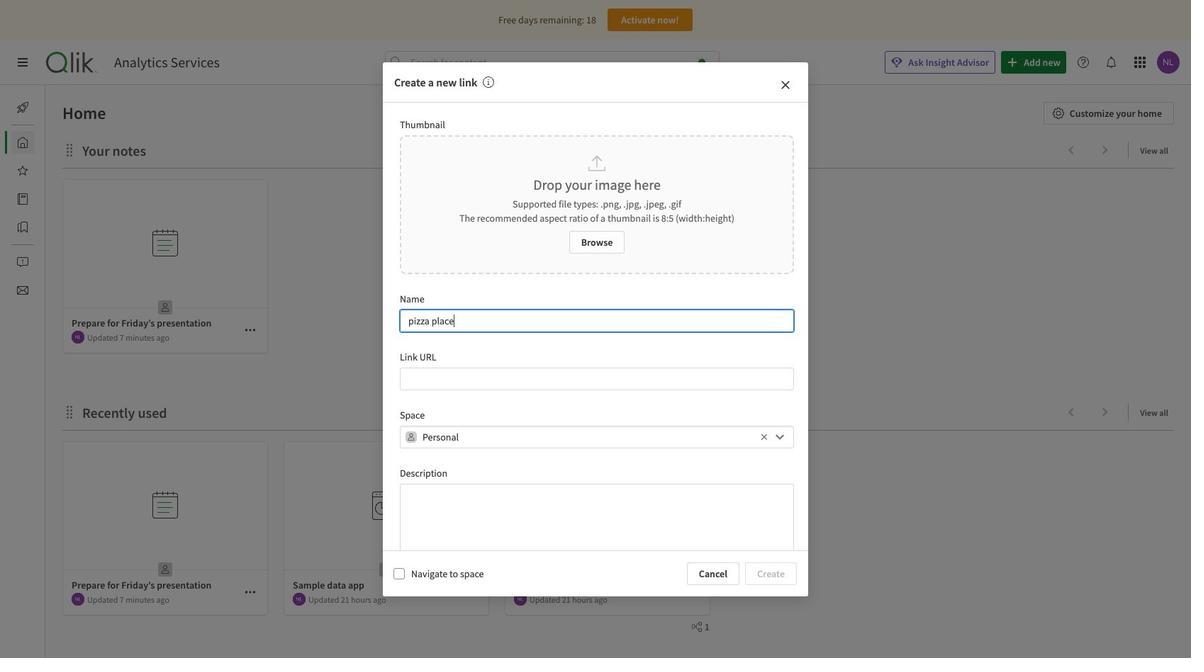 Task type: locate. For each thing, give the bounding box(es) containing it.
subscriptions image
[[17, 285, 28, 296]]

0 vertical spatial move collection image
[[62, 143, 77, 157]]

move collection image
[[62, 143, 77, 157], [62, 405, 77, 420]]

None text field
[[400, 368, 794, 390], [423, 426, 757, 449], [400, 368, 794, 390], [423, 426, 757, 449]]

noah lott element
[[72, 331, 84, 344], [72, 594, 84, 606], [293, 594, 306, 606], [514, 594, 527, 606]]

2 move collection image from the top
[[62, 405, 77, 420]]

home badge image
[[699, 59, 706, 66]]

1 horizontal spatial noah lott image
[[293, 594, 306, 606]]

0 horizontal spatial noah lott image
[[72, 331, 84, 344]]

alerts image
[[17, 257, 28, 268]]

main content
[[40, 85, 1192, 659]]

catalog image
[[17, 194, 28, 205]]

open sidebar menu image
[[17, 57, 28, 68]]

None text field
[[400, 310, 794, 332], [400, 485, 794, 553], [400, 310, 794, 332], [400, 485, 794, 553]]

noah lott image
[[72, 331, 84, 344], [293, 594, 306, 606], [514, 594, 527, 606]]

close image
[[780, 79, 792, 90]]

noah lott image
[[72, 594, 84, 606]]

navigation pane element
[[0, 91, 45, 308]]

dialog
[[383, 62, 809, 624]]

1 vertical spatial move collection image
[[62, 405, 77, 420]]

getting started image
[[17, 102, 28, 113]]



Task type: vqa. For each thing, say whether or not it's contained in the screenshot.
top Move collection icon
yes



Task type: describe. For each thing, give the bounding box(es) containing it.
analytics services element
[[114, 54, 220, 71]]

favorites image
[[17, 165, 28, 177]]

1 move collection image from the top
[[62, 143, 77, 157]]

home image
[[17, 137, 28, 148]]

2 horizontal spatial noah lott image
[[514, 594, 527, 606]]

collections image
[[17, 222, 28, 233]]



